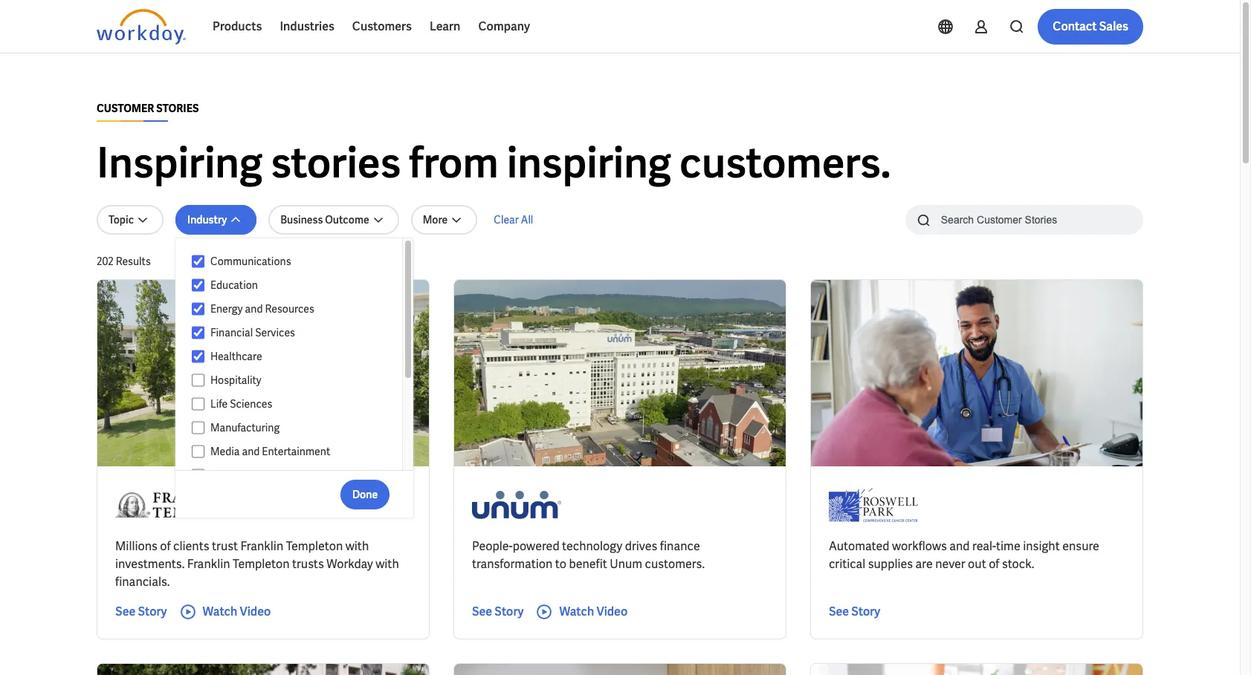 Task type: vqa. For each thing, say whether or not it's contained in the screenshot.
INDUSTRIES Dropdown Button
yes



Task type: describe. For each thing, give the bounding box(es) containing it.
and for resources
[[245, 303, 263, 316]]

finance
[[660, 539, 700, 555]]

clear all
[[494, 213, 533, 227]]

all
[[521, 213, 533, 227]]

see story for millions of clients trust franklin templeton with investments. franklin templeton trusts workday with financials.
[[115, 605, 167, 620]]

trusts
[[292, 557, 324, 573]]

from
[[409, 136, 499, 190]]

company
[[479, 19, 530, 34]]

industry
[[187, 213, 227, 227]]

3 see from the left
[[829, 605, 849, 620]]

supplies
[[868, 557, 913, 573]]

of inside automated workflows and real-time insight ensure critical supplies are never out of stock.
[[989, 557, 1000, 573]]

topic button
[[97, 205, 164, 235]]

watch video link for franklin
[[179, 604, 271, 622]]

3 see story link from the left
[[829, 604, 881, 622]]

life sciences
[[210, 398, 272, 411]]

never
[[936, 557, 966, 573]]

investments.
[[115, 557, 185, 573]]

nonprofit link
[[204, 467, 388, 485]]

and inside automated workflows and real-time insight ensure critical supplies are never out of stock.
[[950, 539, 970, 555]]

sciences
[[230, 398, 272, 411]]

topic
[[109, 213, 134, 227]]

inspiring
[[97, 136, 263, 190]]

0 vertical spatial with
[[346, 539, 369, 555]]

customers
[[352, 19, 412, 34]]

financials.
[[115, 575, 170, 590]]

story for people-powered technology drives finance transformation to benefit unum customers.
[[495, 605, 524, 620]]

education
[[210, 279, 258, 292]]

powered
[[513, 539, 560, 555]]

communications link
[[204, 253, 388, 271]]

Search Customer Stories text field
[[932, 207, 1115, 233]]

sales
[[1100, 19, 1129, 34]]

energy and resources
[[210, 303, 314, 316]]

learn button
[[421, 9, 470, 45]]

nonprofit
[[210, 469, 256, 483]]

contact sales link
[[1038, 9, 1144, 45]]

millions
[[115, 539, 158, 555]]

unum image
[[472, 485, 561, 526]]

3 story from the left
[[852, 605, 881, 620]]

0 vertical spatial templeton
[[286, 539, 343, 555]]

202
[[97, 255, 114, 268]]

trust
[[212, 539, 238, 555]]

business
[[281, 213, 323, 227]]

watch video for franklin
[[203, 605, 271, 620]]

to
[[555, 557, 567, 573]]

stock.
[[1002, 557, 1035, 573]]

drives
[[625, 539, 658, 555]]

roswell park comprehensive cancer center (roswell park cancer institute) image
[[829, 485, 918, 526]]

franklin templeton companies, llc image
[[115, 485, 246, 526]]

business outcome button
[[269, 205, 399, 235]]

ensure
[[1063, 539, 1100, 555]]

education link
[[204, 277, 388, 294]]

more button
[[411, 205, 478, 235]]

time
[[996, 539, 1021, 555]]

out
[[968, 557, 987, 573]]

industries button
[[271, 9, 343, 45]]

business outcome
[[281, 213, 369, 227]]

products
[[213, 19, 262, 34]]

hospitality link
[[204, 372, 388, 390]]

watch for franklin
[[203, 605, 238, 620]]

financial services link
[[204, 324, 388, 342]]

technology
[[562, 539, 623, 555]]

workday
[[327, 557, 373, 573]]

hospitality
[[210, 374, 261, 387]]

and for entertainment
[[242, 445, 260, 459]]

0 vertical spatial franklin
[[240, 539, 284, 555]]

done
[[352, 488, 378, 502]]

financial
[[210, 326, 253, 340]]

see for millions of clients trust franklin templeton with investments. franklin templeton trusts workday with financials.
[[115, 605, 136, 620]]

customers. inside people-powered technology drives finance transformation to benefit unum customers.
[[645, 557, 705, 573]]

see story for people-powered technology drives finance transformation to benefit unum customers.
[[472, 605, 524, 620]]

financial services
[[210, 326, 295, 340]]



Task type: locate. For each thing, give the bounding box(es) containing it.
see story link down the transformation
[[472, 604, 524, 622]]

life sciences link
[[204, 396, 388, 413]]

clear
[[494, 213, 519, 227]]

entertainment
[[262, 445, 330, 459]]

automated
[[829, 539, 890, 555]]

None checkbox
[[192, 279, 204, 292], [192, 350, 204, 364], [192, 374, 204, 387], [192, 422, 204, 435], [192, 279, 204, 292], [192, 350, 204, 364], [192, 374, 204, 387], [192, 422, 204, 435]]

1 story from the left
[[138, 605, 167, 620]]

2 see story link from the left
[[472, 604, 524, 622]]

see story down financials.
[[115, 605, 167, 620]]

story for millions of clients trust franklin templeton with investments. franklin templeton trusts workday with financials.
[[138, 605, 167, 620]]

0 horizontal spatial franklin
[[187, 557, 230, 573]]

see story down critical
[[829, 605, 881, 620]]

1 horizontal spatial watch video
[[560, 605, 628, 620]]

watch for unum
[[560, 605, 594, 620]]

see down financials.
[[115, 605, 136, 620]]

watch down benefit
[[560, 605, 594, 620]]

benefit
[[569, 557, 607, 573]]

customer stories
[[97, 102, 199, 115]]

industries
[[280, 19, 335, 34]]

and
[[245, 303, 263, 316], [242, 445, 260, 459], [950, 539, 970, 555]]

unum
[[610, 557, 643, 573]]

1 horizontal spatial franklin
[[240, 539, 284, 555]]

2 watch from the left
[[560, 605, 594, 620]]

1 vertical spatial franklin
[[187, 557, 230, 573]]

see
[[115, 605, 136, 620], [472, 605, 492, 620], [829, 605, 849, 620]]

contact sales
[[1053, 19, 1129, 34]]

1 video from the left
[[240, 605, 271, 620]]

watch video link
[[179, 604, 271, 622], [536, 604, 628, 622]]

watch
[[203, 605, 238, 620], [560, 605, 594, 620]]

story down critical
[[852, 605, 881, 620]]

manufacturing link
[[204, 419, 388, 437]]

2 horizontal spatial see story link
[[829, 604, 881, 622]]

franklin right 'trust'
[[240, 539, 284, 555]]

2 horizontal spatial see story
[[829, 605, 881, 620]]

see down critical
[[829, 605, 849, 620]]

see story link for people-powered technology drives finance transformation to benefit unum customers.
[[472, 604, 524, 622]]

templeton up trusts
[[286, 539, 343, 555]]

outcome
[[325, 213, 369, 227]]

with right workday at the bottom
[[376, 557, 399, 573]]

1 horizontal spatial watch
[[560, 605, 594, 620]]

0 horizontal spatial see story
[[115, 605, 167, 620]]

go to the homepage image
[[97, 9, 186, 45]]

1 horizontal spatial with
[[376, 557, 399, 573]]

products button
[[204, 9, 271, 45]]

energy and resources link
[[204, 300, 388, 318]]

see story link
[[115, 604, 167, 622], [472, 604, 524, 622], [829, 604, 881, 622]]

company button
[[470, 9, 539, 45]]

video down unum
[[597, 605, 628, 620]]

of up investments.
[[160, 539, 171, 555]]

watch down the millions of clients trust franklin templeton with investments. franklin templeton trusts workday with financials.
[[203, 605, 238, 620]]

manufacturing
[[210, 422, 280, 435]]

of inside the millions of clients trust franklin templeton with investments. franklin templeton trusts workday with financials.
[[160, 539, 171, 555]]

0 horizontal spatial see story link
[[115, 604, 167, 622]]

1 see story from the left
[[115, 605, 167, 620]]

1 vertical spatial of
[[989, 557, 1000, 573]]

see story link down financials.
[[115, 604, 167, 622]]

with up workday at the bottom
[[346, 539, 369, 555]]

1 see story link from the left
[[115, 604, 167, 622]]

1 horizontal spatial watch video link
[[536, 604, 628, 622]]

video down the millions of clients trust franklin templeton with investments. franklin templeton trusts workday with financials.
[[240, 605, 271, 620]]

clear all button
[[490, 205, 538, 235]]

1 vertical spatial customers.
[[645, 557, 705, 573]]

healthcare link
[[204, 348, 388, 366]]

1 horizontal spatial of
[[989, 557, 1000, 573]]

transformation
[[472, 557, 553, 573]]

story down financials.
[[138, 605, 167, 620]]

0 horizontal spatial watch video link
[[179, 604, 271, 622]]

1 watch from the left
[[203, 605, 238, 620]]

watch video for unum
[[560, 605, 628, 620]]

services
[[255, 326, 295, 340]]

industry button
[[176, 205, 257, 235]]

are
[[916, 557, 933, 573]]

contact
[[1053, 19, 1097, 34]]

2 horizontal spatial story
[[852, 605, 881, 620]]

workflows
[[892, 539, 947, 555]]

with
[[346, 539, 369, 555], [376, 557, 399, 573]]

watch video link for unum
[[536, 604, 628, 622]]

story down the transformation
[[495, 605, 524, 620]]

2 story from the left
[[495, 605, 524, 620]]

0 horizontal spatial of
[[160, 539, 171, 555]]

2 video from the left
[[597, 605, 628, 620]]

clients
[[173, 539, 209, 555]]

franklin down 'trust'
[[187, 557, 230, 573]]

0 horizontal spatial see
[[115, 605, 136, 620]]

inspiring
[[507, 136, 671, 190]]

results
[[116, 255, 151, 268]]

1 horizontal spatial see story
[[472, 605, 524, 620]]

1 vertical spatial templeton
[[233, 557, 290, 573]]

healthcare
[[210, 350, 262, 364]]

1 see from the left
[[115, 605, 136, 620]]

learn
[[430, 19, 461, 34]]

media and entertainment
[[210, 445, 330, 459]]

see story link down critical
[[829, 604, 881, 622]]

media and entertainment link
[[204, 443, 388, 461]]

stories
[[271, 136, 401, 190]]

1 horizontal spatial video
[[597, 605, 628, 620]]

watch video down the millions of clients trust franklin templeton with investments. franklin templeton trusts workday with financials.
[[203, 605, 271, 620]]

people-powered technology drives finance transformation to benefit unum customers.
[[472, 539, 705, 573]]

video for franklin
[[240, 605, 271, 620]]

people-
[[472, 539, 513, 555]]

0 horizontal spatial video
[[240, 605, 271, 620]]

0 vertical spatial customers.
[[680, 136, 891, 190]]

see story down the transformation
[[472, 605, 524, 620]]

and up never
[[950, 539, 970, 555]]

insight
[[1023, 539, 1060, 555]]

2 watch video link from the left
[[536, 604, 628, 622]]

1 vertical spatial and
[[242, 445, 260, 459]]

None checkbox
[[192, 255, 204, 268], [192, 303, 204, 316], [192, 326, 204, 340], [192, 398, 204, 411], [192, 445, 204, 459], [192, 469, 204, 483], [192, 255, 204, 268], [192, 303, 204, 316], [192, 326, 204, 340], [192, 398, 204, 411], [192, 445, 204, 459], [192, 469, 204, 483]]

0 horizontal spatial watch
[[203, 605, 238, 620]]

and down manufacturing
[[242, 445, 260, 459]]

watch video down benefit
[[560, 605, 628, 620]]

0 horizontal spatial with
[[346, 539, 369, 555]]

1 horizontal spatial see
[[472, 605, 492, 620]]

critical
[[829, 557, 866, 573]]

see for people-powered technology drives finance transformation to benefit unum customers.
[[472, 605, 492, 620]]

customer
[[97, 102, 154, 115]]

inspiring stories from inspiring customers.
[[97, 136, 891, 190]]

see story link for millions of clients trust franklin templeton with investments. franklin templeton trusts workday with financials.
[[115, 604, 167, 622]]

2 watch video from the left
[[560, 605, 628, 620]]

video for unum
[[597, 605, 628, 620]]

2 see story from the left
[[472, 605, 524, 620]]

watch video link down benefit
[[536, 604, 628, 622]]

energy
[[210, 303, 243, 316]]

1 watch video link from the left
[[179, 604, 271, 622]]

see down the transformation
[[472, 605, 492, 620]]

and up the 'financial services' at left
[[245, 303, 263, 316]]

see story
[[115, 605, 167, 620], [472, 605, 524, 620], [829, 605, 881, 620]]

of
[[160, 539, 171, 555], [989, 557, 1000, 573]]

1 vertical spatial with
[[376, 557, 399, 573]]

communications
[[210, 255, 291, 268]]

more
[[423, 213, 448, 227]]

of right out
[[989, 557, 1000, 573]]

real-
[[973, 539, 996, 555]]

stories
[[156, 102, 199, 115]]

3 see story from the left
[[829, 605, 881, 620]]

0 vertical spatial and
[[245, 303, 263, 316]]

templeton
[[286, 539, 343, 555], [233, 557, 290, 573]]

templeton down 'trust'
[[233, 557, 290, 573]]

customers button
[[343, 9, 421, 45]]

story
[[138, 605, 167, 620], [495, 605, 524, 620], [852, 605, 881, 620]]

0 horizontal spatial watch video
[[203, 605, 271, 620]]

life
[[210, 398, 228, 411]]

resources
[[265, 303, 314, 316]]

video
[[240, 605, 271, 620], [597, 605, 628, 620]]

0 vertical spatial of
[[160, 539, 171, 555]]

0 horizontal spatial story
[[138, 605, 167, 620]]

watch video
[[203, 605, 271, 620], [560, 605, 628, 620]]

2 see from the left
[[472, 605, 492, 620]]

202 results
[[97, 255, 151, 268]]

done button
[[341, 480, 390, 510]]

1 watch video from the left
[[203, 605, 271, 620]]

media
[[210, 445, 240, 459]]

1 horizontal spatial story
[[495, 605, 524, 620]]

millions of clients trust franklin templeton with investments. franklin templeton trusts workday with financials.
[[115, 539, 399, 590]]

1 horizontal spatial see story link
[[472, 604, 524, 622]]

automated workflows and real-time insight ensure critical supplies are never out of stock.
[[829, 539, 1100, 573]]

2 horizontal spatial see
[[829, 605, 849, 620]]

watch video link down the millions of clients trust franklin templeton with investments. franklin templeton trusts workday with financials.
[[179, 604, 271, 622]]

2 vertical spatial and
[[950, 539, 970, 555]]



